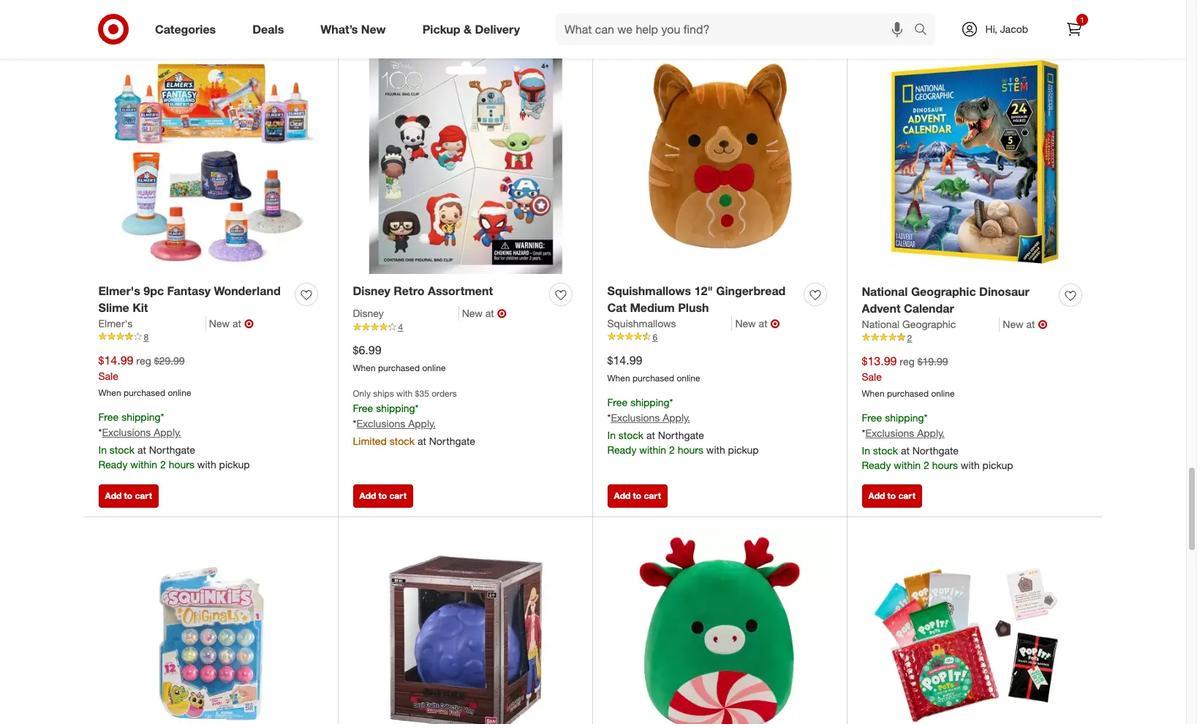 Task type: locate. For each thing, give the bounding box(es) containing it.
when inside $14.99 when purchased online
[[608, 373, 630, 384]]

stock for elmer's 9pc fantasy wonderland slime kit
[[110, 444, 135, 457]]

only ships with $35 orders free shipping * * exclusions apply. limited stock at  northgate
[[353, 388, 476, 448]]

new at ¬ down 'dinosaur'
[[1003, 317, 1048, 332]]

purchased down $29.99
[[124, 387, 165, 398]]

$14.99 inside $14.99 reg $29.99 sale when purchased online
[[98, 353, 133, 368]]

purchased
[[378, 363, 420, 374], [633, 373, 675, 384], [124, 387, 165, 398], [887, 388, 929, 399]]

geographic up calendar
[[911, 285, 976, 299]]

new right what's
[[361, 22, 386, 36]]

new at ¬ down wonderland
[[209, 316, 254, 331]]

free down only
[[353, 402, 373, 415]]

1 vertical spatial geographic
[[903, 318, 956, 330]]

squishmallows 12" green moose with peppermint swirl belly medium plush image
[[608, 532, 833, 725], [608, 532, 833, 725]]

2 horizontal spatial free shipping * * exclusions apply. in stock at  northgate ready within 2 hours with pickup
[[862, 412, 1014, 472]]

2 national from the top
[[862, 318, 900, 330]]

elmer's inside the elmer's 9pc fantasy wonderland slime kit
[[98, 284, 140, 298]]

hours
[[678, 444, 704, 457], [169, 459, 195, 471], [932, 460, 958, 472]]

one piece devils fruit collection 1 image
[[353, 532, 578, 725], [353, 532, 578, 725]]

8
[[144, 332, 149, 343]]

elmer's 9pc fantasy wonderland slime kit
[[98, 284, 281, 315]]

1 vertical spatial elmer's
[[98, 317, 133, 330]]

wonderland
[[214, 284, 281, 298]]

¬
[[497, 306, 507, 321], [244, 316, 254, 331], [771, 316, 780, 331], [1038, 317, 1048, 332]]

online down 6 link
[[677, 373, 700, 384]]

exclusions apply. link down $13.99 reg $19.99 sale when purchased online at right
[[866, 427, 945, 440]]

cart for elmer's 9pc fantasy wonderland slime kit
[[135, 491, 152, 502]]

0 horizontal spatial free shipping * * exclusions apply. in stock at  northgate ready within 2 hours with pickup
[[98, 411, 250, 471]]

national down advent
[[862, 318, 900, 330]]

apply. down $35 at the left
[[408, 418, 436, 430]]

hi, jacob
[[986, 23, 1029, 35]]

0 vertical spatial national
[[862, 285, 908, 299]]

apply.
[[663, 412, 690, 425], [408, 418, 436, 430], [154, 427, 181, 439], [918, 427, 945, 440]]

geographic
[[911, 285, 976, 299], [903, 318, 956, 330]]

pickup & delivery
[[423, 22, 520, 36]]

national geographic dinosaur advent calendar image
[[862, 49, 1088, 275], [862, 49, 1088, 275]]

sale for $13.99
[[862, 371, 882, 383]]

sale for $14.99
[[98, 370, 118, 382]]

in for kit
[[98, 444, 107, 457]]

free shipping * * exclusions apply. in stock at  northgate ready within 2 hours with pickup down $14.99 reg $29.99 sale when purchased online
[[98, 411, 250, 471]]

squishmallows 12" gingerbread cat medium plush link
[[608, 283, 798, 317]]

squishmallows inside squishmallows 12" gingerbread cat medium plush
[[608, 284, 691, 298]]

exclusions apply. link down $14.99 reg $29.99 sale when purchased online
[[102, 427, 181, 439]]

sale down the elmer's link
[[98, 370, 118, 382]]

national geographic dinosaur advent calendar
[[862, 285, 1030, 316]]

1 horizontal spatial pickup
[[728, 444, 759, 457]]

northgate
[[658, 430, 704, 442], [429, 435, 476, 448], [149, 444, 195, 457], [913, 445, 959, 457]]

3 add from the left
[[614, 491, 631, 502]]

0 vertical spatial squishmallows
[[608, 284, 691, 298]]

free for squishmallows 12" gingerbread cat medium plush
[[608, 397, 628, 409]]

4
[[398, 322, 403, 333]]

exclusions
[[611, 412, 660, 425], [357, 418, 406, 430], [102, 427, 151, 439], [866, 427, 915, 440]]

new for national geographic dinosaur advent calendar
[[1003, 318, 1024, 330]]

free inside only ships with $35 orders free shipping * * exclusions apply. limited stock at  northgate
[[353, 402, 373, 415]]

add to cart button
[[98, 485, 159, 508], [353, 485, 413, 508], [608, 485, 668, 508], [862, 485, 922, 508]]

&
[[464, 22, 472, 36]]

online inside $14.99 reg $29.99 sale when purchased online
[[168, 387, 191, 398]]

apply. for elmer's 9pc fantasy wonderland slime kit
[[154, 427, 181, 439]]

new up "4" link
[[462, 307, 483, 320]]

online down $19.99
[[932, 388, 955, 399]]

1 vertical spatial disney
[[353, 307, 384, 320]]

cart for disney retro assortment
[[390, 491, 407, 502]]

0 horizontal spatial pickup
[[219, 459, 250, 471]]

exclusions up 'limited' at the bottom left of page
[[357, 418, 406, 430]]

¬ for disney retro assortment
[[497, 306, 507, 321]]

online inside $13.99 reg $19.99 sale when purchased online
[[932, 388, 955, 399]]

cart for squishmallows 12" gingerbread cat medium plush
[[644, 491, 661, 502]]

1 horizontal spatial ready
[[608, 444, 637, 457]]

with inside only ships with $35 orders free shipping * * exclusions apply. limited stock at  northgate
[[397, 388, 413, 399]]

2 horizontal spatial in
[[862, 445, 870, 457]]

add to cart button for elmer's 9pc fantasy wonderland slime kit
[[98, 485, 159, 508]]

reg down 8
[[136, 355, 151, 367]]

$14.99 down the elmer's link
[[98, 353, 133, 368]]

advertisement region
[[84, 0, 1102, 11]]

disney retro assortment
[[353, 284, 493, 298]]

1 horizontal spatial reg
[[900, 355, 915, 368]]

disney left retro on the left top of the page
[[353, 284, 391, 298]]

exclusions down $14.99 reg $29.99 sale when purchased online
[[102, 427, 151, 439]]

national inside "national geographic dinosaur advent calendar"
[[862, 285, 908, 299]]

delivery
[[475, 22, 520, 36]]

search button
[[908, 13, 943, 48]]

0 vertical spatial disney
[[353, 284, 391, 298]]

1 disney from the top
[[353, 284, 391, 298]]

1 national from the top
[[862, 285, 908, 299]]

purchased down 6
[[633, 373, 675, 384]]

dinosaur
[[980, 285, 1030, 299]]

2 elmer's from the top
[[98, 317, 133, 330]]

$14.99 down cat
[[608, 353, 643, 368]]

when inside $13.99 reg $19.99 sale when purchased online
[[862, 388, 885, 399]]

exclusions for elmer's 9pc fantasy wonderland slime kit
[[102, 427, 151, 439]]

0 horizontal spatial within
[[130, 459, 157, 471]]

0 horizontal spatial in
[[98, 444, 107, 457]]

$6.99 when purchased online
[[353, 343, 446, 374]]

squinkies originals collector pack image
[[98, 532, 324, 725], [98, 532, 324, 725]]

medium
[[630, 301, 675, 315]]

calendar
[[904, 301, 955, 316]]

exclusions for national geographic dinosaur advent calendar
[[866, 427, 915, 440]]

2 add from the left
[[360, 491, 376, 502]]

1 horizontal spatial free shipping * * exclusions apply. in stock at  northgate ready within 2 hours with pickup
[[608, 397, 759, 457]]

9pc
[[144, 284, 164, 298]]

new down 'dinosaur'
[[1003, 318, 1024, 330]]

new for elmer's 9pc fantasy wonderland slime kit
[[209, 317, 230, 330]]

exclusions for squishmallows 12" gingerbread cat medium plush
[[611, 412, 660, 425]]

elmer's down slime
[[98, 317, 133, 330]]

in
[[608, 430, 616, 442], [98, 444, 107, 457], [862, 445, 870, 457]]

free down $13.99 reg $19.99 sale when purchased online at right
[[862, 412, 882, 425]]

national up advent
[[862, 285, 908, 299]]

disney up $6.99
[[353, 307, 384, 320]]

disney retro assortment image
[[353, 49, 578, 275], [353, 49, 578, 275]]

new up 8 'link' at the left top of page
[[209, 317, 230, 330]]

new at ¬
[[462, 306, 507, 321], [209, 316, 254, 331], [736, 316, 780, 331], [1003, 317, 1048, 332]]

$14.99 reg $29.99 sale when purchased online
[[98, 353, 191, 398]]

reg inside $13.99 reg $19.99 sale when purchased online
[[900, 355, 915, 368]]

exclusions inside only ships with $35 orders free shipping * * exclusions apply. limited stock at  northgate
[[357, 418, 406, 430]]

within
[[640, 444, 667, 457], [130, 459, 157, 471], [894, 460, 921, 472]]

exclusions apply. link up 'limited' at the bottom left of page
[[357, 418, 436, 430]]

2 add to cart from the left
[[360, 491, 407, 502]]

with for squishmallows 12" gingerbread cat medium plush
[[707, 444, 725, 457]]

cart
[[135, 491, 152, 502], [390, 491, 407, 502], [644, 491, 661, 502], [899, 491, 916, 502]]

what's new
[[321, 22, 386, 36]]

exclusions down $13.99 reg $19.99 sale when purchased online at right
[[866, 427, 915, 440]]

1 vertical spatial squishmallows
[[608, 317, 676, 330]]

2 disney from the top
[[353, 307, 384, 320]]

1 horizontal spatial hours
[[678, 444, 704, 457]]

new at ¬ down assortment
[[462, 306, 507, 321]]

3 to from the left
[[633, 491, 642, 502]]

1 $14.99 from the left
[[98, 353, 133, 368]]

online down $29.99
[[168, 387, 191, 398]]

pickup
[[423, 22, 461, 36]]

apply. down $13.99 reg $19.99 sale when purchased online at right
[[918, 427, 945, 440]]

to for disney retro assortment
[[379, 491, 387, 502]]

$14.99 inside $14.99 when purchased online
[[608, 353, 643, 368]]

0 horizontal spatial sale
[[98, 370, 118, 382]]

4 add to cart button from the left
[[862, 485, 922, 508]]

squishmallows up medium
[[608, 284, 691, 298]]

stock
[[619, 430, 644, 442], [390, 435, 415, 448], [110, 444, 135, 457], [873, 445, 898, 457]]

1 horizontal spatial in
[[608, 430, 616, 442]]

with
[[397, 388, 413, 399], [707, 444, 725, 457], [197, 459, 216, 471], [961, 460, 980, 472]]

elmer's 9pc fantasy wonderland slime kit link
[[98, 283, 289, 317]]

shipping for squishmallows 12" gingerbread cat medium plush
[[631, 397, 670, 409]]

to
[[124, 491, 133, 502], [379, 491, 387, 502], [633, 491, 642, 502], [888, 491, 896, 502]]

add to cart for elmer's 9pc fantasy wonderland slime kit
[[105, 491, 152, 502]]

free shipping * * exclusions apply. in stock at  northgate ready within 2 hours with pickup down $13.99 reg $19.99 sale when purchased online at right
[[862, 412, 1014, 472]]

stock inside only ships with $35 orders free shipping * * exclusions apply. limited stock at  northgate
[[390, 435, 415, 448]]

0 vertical spatial elmer's
[[98, 284, 140, 298]]

6 link
[[608, 331, 833, 344]]

squishmallows 12" gingerbread cat medium plush
[[608, 284, 786, 315]]

1 to from the left
[[124, 491, 133, 502]]

slime
[[98, 301, 129, 315]]

2 to from the left
[[379, 491, 387, 502]]

with for national geographic dinosaur advent calendar
[[961, 460, 980, 472]]

1
[[1081, 15, 1085, 24]]

national for national geographic
[[862, 318, 900, 330]]

elmer's
[[98, 284, 140, 298], [98, 317, 133, 330]]

1 cart from the left
[[135, 491, 152, 502]]

retro
[[394, 284, 425, 298]]

2 add to cart button from the left
[[353, 485, 413, 508]]

online
[[422, 363, 446, 374], [677, 373, 700, 384], [168, 387, 191, 398], [932, 388, 955, 399]]

1 vertical spatial national
[[862, 318, 900, 330]]

new at ¬ for gingerbread
[[736, 316, 780, 331]]

0 horizontal spatial reg
[[136, 355, 151, 367]]

exclusions apply. link for elmer's 9pc fantasy wonderland slime kit
[[102, 427, 181, 439]]

geographic inside "national geographic dinosaur advent calendar"
[[911, 285, 976, 299]]

purchased up ships
[[378, 363, 420, 374]]

add to cart
[[105, 491, 152, 502], [360, 491, 407, 502], [614, 491, 661, 502], [869, 491, 916, 502]]

purchased inside $13.99 reg $19.99 sale when purchased online
[[887, 388, 929, 399]]

disney
[[353, 284, 391, 298], [353, 307, 384, 320]]

exclusions down $14.99 when purchased online
[[611, 412, 660, 425]]

ready for plush
[[608, 444, 637, 457]]

free down $14.99 when purchased online
[[608, 397, 628, 409]]

free shipping * * exclusions apply. in stock at  northgate ready within 2 hours with pickup for kit
[[98, 411, 250, 471]]

$35
[[415, 388, 429, 399]]

2 horizontal spatial pickup
[[983, 460, 1014, 472]]

4 cart from the left
[[899, 491, 916, 502]]

disney retro assortment link
[[353, 283, 493, 300]]

3 cart from the left
[[644, 491, 661, 502]]

shipping down $14.99 reg $29.99 sale when purchased online
[[122, 411, 161, 424]]

pop it pets winter fidget toy image
[[862, 532, 1088, 725], [862, 532, 1088, 725]]

12"
[[695, 284, 713, 298]]

2 $14.99 from the left
[[608, 353, 643, 368]]

geographic inside national geographic link
[[903, 318, 956, 330]]

3 add to cart from the left
[[614, 491, 661, 502]]

what's new link
[[308, 13, 404, 45]]

when
[[353, 363, 376, 374], [608, 373, 630, 384], [98, 387, 121, 398], [862, 388, 885, 399]]

shipping for national geographic dinosaur advent calendar
[[885, 412, 924, 425]]

1 squishmallows from the top
[[608, 284, 691, 298]]

1 add to cart from the left
[[105, 491, 152, 502]]

squishmallows down medium
[[608, 317, 676, 330]]

1 horizontal spatial within
[[640, 444, 667, 457]]

sale inside $14.99 reg $29.99 sale when purchased online
[[98, 370, 118, 382]]

1 add to cart button from the left
[[98, 485, 159, 508]]

geographic for national geographic
[[903, 318, 956, 330]]

¬ for elmer's 9pc fantasy wonderland slime kit
[[244, 316, 254, 331]]

northgate for national geographic dinosaur advent calendar
[[913, 445, 959, 457]]

add to cart for national geographic dinosaur advent calendar
[[869, 491, 916, 502]]

exclusions apply. link for squishmallows 12" gingerbread cat medium plush
[[611, 412, 690, 425]]

free shipping * * exclusions apply. in stock at  northgate ready within 2 hours with pickup
[[608, 397, 759, 457], [98, 411, 250, 471], [862, 412, 1014, 472]]

exclusions apply. link
[[611, 412, 690, 425], [357, 418, 436, 430], [102, 427, 181, 439], [866, 427, 945, 440]]

apply. down $14.99 when purchased online
[[663, 412, 690, 425]]

shipping down $13.99 reg $19.99 sale when purchased online at right
[[885, 412, 924, 425]]

4 to from the left
[[888, 491, 896, 502]]

4 add from the left
[[869, 491, 885, 502]]

2 cart from the left
[[390, 491, 407, 502]]

4 add to cart from the left
[[869, 491, 916, 502]]

2 squishmallows from the top
[[608, 317, 676, 330]]

$14.99 for when
[[608, 353, 643, 368]]

1 horizontal spatial sale
[[862, 371, 882, 383]]

new
[[361, 22, 386, 36], [462, 307, 483, 320], [209, 317, 230, 330], [736, 317, 756, 330], [1003, 318, 1024, 330]]

reg left $19.99
[[900, 355, 915, 368]]

online up orders at the left of the page
[[422, 363, 446, 374]]

national
[[862, 285, 908, 299], [862, 318, 900, 330]]

national geographic
[[862, 318, 956, 330]]

3 add to cart button from the left
[[608, 485, 668, 508]]

reg for $13.99
[[900, 355, 915, 368]]

at
[[486, 307, 494, 320], [233, 317, 241, 330], [759, 317, 768, 330], [1027, 318, 1035, 330], [647, 430, 655, 442], [418, 435, 426, 448], [137, 444, 146, 457], [901, 445, 910, 457]]

geographic down calendar
[[903, 318, 956, 330]]

1 add from the left
[[105, 491, 122, 502]]

add for elmer's 9pc fantasy wonderland slime kit
[[105, 491, 122, 502]]

what's
[[321, 22, 358, 36]]

northgate inside only ships with $35 orders free shipping * * exclusions apply. limited stock at  northgate
[[429, 435, 476, 448]]

jacob
[[1001, 23, 1029, 35]]

new at ¬ down gingerbread
[[736, 316, 780, 331]]

purchased down $19.99
[[887, 388, 929, 399]]

0 horizontal spatial $14.99
[[98, 353, 133, 368]]

0 horizontal spatial hours
[[169, 459, 195, 471]]

$19.99
[[918, 355, 949, 368]]

disney link
[[353, 306, 459, 321]]

search
[[908, 23, 943, 38]]

0 vertical spatial geographic
[[911, 285, 976, 299]]

1 horizontal spatial $14.99
[[608, 353, 643, 368]]

shipping down $14.99 when purchased online
[[631, 397, 670, 409]]

new at ¬ for dinosaur
[[1003, 317, 1048, 332]]

free
[[608, 397, 628, 409], [353, 402, 373, 415], [98, 411, 119, 424], [862, 412, 882, 425]]

1 elmer's from the top
[[98, 284, 140, 298]]

reg inside $14.99 reg $29.99 sale when purchased online
[[136, 355, 151, 367]]

2
[[907, 333, 912, 344], [669, 444, 675, 457], [160, 459, 166, 471], [924, 460, 930, 472]]

sale
[[98, 370, 118, 382], [862, 371, 882, 383]]

$14.99
[[98, 353, 133, 368], [608, 353, 643, 368]]

pickup
[[728, 444, 759, 457], [219, 459, 250, 471], [983, 460, 1014, 472]]

to for squishmallows 12" gingerbread cat medium plush
[[633, 491, 642, 502]]

shipping
[[631, 397, 670, 409], [376, 402, 415, 415], [122, 411, 161, 424], [885, 412, 924, 425]]

ready
[[608, 444, 637, 457], [98, 459, 128, 471], [862, 460, 891, 472]]

purchased inside $14.99 when purchased online
[[633, 373, 675, 384]]

free down $14.99 reg $29.99 sale when purchased online
[[98, 411, 119, 424]]

sale down $13.99
[[862, 371, 882, 383]]

add
[[105, 491, 122, 502], [360, 491, 376, 502], [614, 491, 631, 502], [869, 491, 885, 502]]

exclusions apply. link down $14.99 when purchased online
[[611, 412, 690, 425]]

sponsored
[[1059, 12, 1102, 23]]

elmer's up slime
[[98, 284, 140, 298]]

apply. down $14.99 reg $29.99 sale when purchased online
[[154, 427, 181, 439]]

disney for disney retro assortment
[[353, 284, 391, 298]]

elmer's 9pc fantasy wonderland slime kit image
[[98, 49, 324, 275], [98, 49, 324, 275]]

sale inside $13.99 reg $19.99 sale when purchased online
[[862, 371, 882, 383]]

0 horizontal spatial ready
[[98, 459, 128, 471]]

reg
[[136, 355, 151, 367], [900, 355, 915, 368]]

geographic for national geographic dinosaur advent calendar
[[911, 285, 976, 299]]

new up 6 link
[[736, 317, 756, 330]]

free shipping * * exclusions apply. in stock at  northgate ready within 2 hours with pickup down $14.99 when purchased online
[[608, 397, 759, 457]]

new for disney retro assortment
[[462, 307, 483, 320]]

within for plush
[[640, 444, 667, 457]]

squishmallows
[[608, 284, 691, 298], [608, 317, 676, 330]]

shipping down ships
[[376, 402, 415, 415]]

squishmallows 12" gingerbread cat medium plush image
[[608, 49, 833, 275], [608, 49, 833, 275]]

*
[[670, 397, 673, 409], [415, 402, 419, 415], [161, 411, 164, 424], [608, 412, 611, 425], [924, 412, 928, 425], [353, 418, 357, 430], [98, 427, 102, 439], [862, 427, 866, 440]]



Task type: describe. For each thing, give the bounding box(es) containing it.
apply. inside only ships with $35 orders free shipping * * exclusions apply. limited stock at  northgate
[[408, 418, 436, 430]]

limited
[[353, 435, 387, 448]]

$29.99
[[154, 355, 185, 367]]

cat
[[608, 301, 627, 315]]

purchased inside $6.99 when purchased online
[[378, 363, 420, 374]]

fantasy
[[167, 284, 211, 298]]

free shipping * * exclusions apply. in stock at  northgate ready within 2 hours with pickup for plush
[[608, 397, 759, 457]]

disney for disney
[[353, 307, 384, 320]]

add for national geographic dinosaur advent calendar
[[869, 491, 885, 502]]

elmer's for elmer's 9pc fantasy wonderland slime kit
[[98, 284, 140, 298]]

$13.99 reg $19.99 sale when purchased online
[[862, 354, 955, 399]]

kit
[[133, 301, 148, 315]]

4 link
[[353, 321, 578, 334]]

gingerbread
[[716, 284, 786, 298]]

$14.99 for reg
[[98, 353, 133, 368]]

¬ for national geographic dinosaur advent calendar
[[1038, 317, 1048, 332]]

pickup & delivery link
[[410, 13, 538, 45]]

categories
[[155, 22, 216, 36]]

at inside only ships with $35 orders free shipping * * exclusions apply. limited stock at  northgate
[[418, 435, 426, 448]]

1 link
[[1059, 13, 1091, 45]]

2 horizontal spatial ready
[[862, 460, 891, 472]]

in for plush
[[608, 430, 616, 442]]

national for national geographic dinosaur advent calendar
[[862, 285, 908, 299]]

new for squishmallows 12" gingerbread cat medium plush
[[736, 317, 756, 330]]

hours for plush
[[678, 444, 704, 457]]

online inside $6.99 when purchased online
[[422, 363, 446, 374]]

6
[[653, 332, 658, 343]]

2 for elmer's 9pc fantasy wonderland slime kit
[[160, 459, 166, 471]]

plush
[[678, 301, 709, 315]]

pickup for kit
[[219, 459, 250, 471]]

northgate for elmer's 9pc fantasy wonderland slime kit
[[149, 444, 195, 457]]

add to cart button for disney retro assortment
[[353, 485, 413, 508]]

stock for squishmallows 12" gingerbread cat medium plush
[[619, 430, 644, 442]]

free for elmer's 9pc fantasy wonderland slime kit
[[98, 411, 119, 424]]

shipping for elmer's 9pc fantasy wonderland slime kit
[[122, 411, 161, 424]]

cart for national geographic dinosaur advent calendar
[[899, 491, 916, 502]]

shipping inside only ships with $35 orders free shipping * * exclusions apply. limited stock at  northgate
[[376, 402, 415, 415]]

hi,
[[986, 23, 998, 35]]

within for kit
[[130, 459, 157, 471]]

What can we help you find? suggestions appear below search field
[[556, 13, 918, 45]]

new at ¬ for fantasy
[[209, 316, 254, 331]]

purchased inside $14.99 reg $29.99 sale when purchased online
[[124, 387, 165, 398]]

squishmallows for squishmallows
[[608, 317, 676, 330]]

assortment
[[428, 284, 493, 298]]

2 horizontal spatial hours
[[932, 460, 958, 472]]

categories link
[[143, 13, 234, 45]]

2 horizontal spatial within
[[894, 460, 921, 472]]

exclusions apply. link for national geographic dinosaur advent calendar
[[866, 427, 945, 440]]

national geographic dinosaur advent calendar link
[[862, 284, 1054, 317]]

national geographic link
[[862, 317, 1000, 332]]

$13.99
[[862, 354, 897, 369]]

to for national geographic dinosaur advent calendar
[[888, 491, 896, 502]]

ready for kit
[[98, 459, 128, 471]]

add to cart for disney retro assortment
[[360, 491, 407, 502]]

hours for kit
[[169, 459, 195, 471]]

$14.99 when purchased online
[[608, 353, 700, 384]]

deals link
[[240, 13, 302, 45]]

deals
[[253, 22, 284, 36]]

apply. for national geographic dinosaur advent calendar
[[918, 427, 945, 440]]

stock for national geographic dinosaur advent calendar
[[873, 445, 898, 457]]

orders
[[432, 388, 457, 399]]

add to cart for squishmallows 12" gingerbread cat medium plush
[[614, 491, 661, 502]]

apply. for squishmallows 12" gingerbread cat medium plush
[[663, 412, 690, 425]]

ships
[[373, 388, 394, 399]]

$6.99
[[353, 343, 382, 358]]

¬ for squishmallows 12" gingerbread cat medium plush
[[771, 316, 780, 331]]

elmer's for elmer's
[[98, 317, 133, 330]]

when inside $6.99 when purchased online
[[353, 363, 376, 374]]

add for squishmallows 12" gingerbread cat medium plush
[[614, 491, 631, 502]]

add to cart button for national geographic dinosaur advent calendar
[[862, 485, 922, 508]]

squishmallows for squishmallows 12" gingerbread cat medium plush
[[608, 284, 691, 298]]

2 for squishmallows 12" gingerbread cat medium plush
[[669, 444, 675, 457]]

new at ¬ for assortment
[[462, 306, 507, 321]]

elmer's link
[[98, 317, 206, 331]]

online inside $14.99 when purchased online
[[677, 373, 700, 384]]

2 link
[[862, 332, 1088, 345]]

to for elmer's 9pc fantasy wonderland slime kit
[[124, 491, 133, 502]]

northgate for squishmallows 12" gingerbread cat medium plush
[[658, 430, 704, 442]]

only
[[353, 388, 371, 399]]

free for national geographic dinosaur advent calendar
[[862, 412, 882, 425]]

8 link
[[98, 331, 324, 344]]

advent
[[862, 301, 901, 316]]

add for disney retro assortment
[[360, 491, 376, 502]]

when inside $14.99 reg $29.99 sale when purchased online
[[98, 387, 121, 398]]

2 for national geographic dinosaur advent calendar
[[924, 460, 930, 472]]

squishmallows link
[[608, 317, 733, 331]]

add to cart button for squishmallows 12" gingerbread cat medium plush
[[608, 485, 668, 508]]

pickup for plush
[[728, 444, 759, 457]]

with for elmer's 9pc fantasy wonderland slime kit
[[197, 459, 216, 471]]

reg for $14.99
[[136, 355, 151, 367]]



Task type: vqa. For each thing, say whether or not it's contained in the screenshot.
Squishmallows "link"
yes



